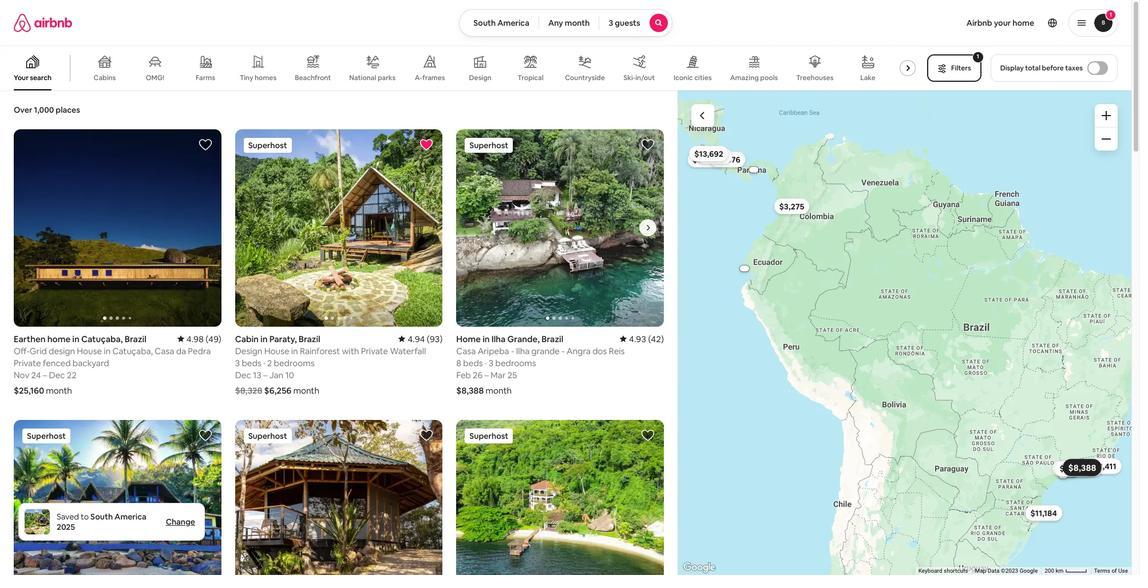 Task type: vqa. For each thing, say whether or not it's contained in the screenshot.
Private inside Cabin In Paraty, Brazil Design House In Rainforest With Private Waterfall 3 Beds · 2 Bedrooms Dec 13 – Jan 10 $8,328 $6,256 Month
yes



Task type: locate. For each thing, give the bounding box(es) containing it.
tiny
[[240, 73, 253, 82]]

use
[[1119, 568, 1128, 574]]

national
[[349, 73, 376, 82]]

0 horizontal spatial home
[[47, 333, 71, 344]]

0 vertical spatial america
[[498, 18, 529, 28]]

$8,388
[[456, 385, 484, 396], [1068, 462, 1096, 473]]

– right 13
[[263, 370, 268, 380]]

amazing pools
[[730, 73, 778, 82]]

google image
[[681, 560, 718, 575]]

1 horizontal spatial $25,160
[[1060, 464, 1088, 474]]

0 vertical spatial $8,388
[[456, 385, 484, 396]]

$6,336
[[701, 151, 727, 161]]

add to wishlist: home in angra dos reis - ilha grande, brazil image
[[198, 428, 212, 442]]

0 horizontal spatial $8,388
[[456, 385, 484, 396]]

bedrooms inside home in ilha grande, brazil casa aripeba - ilha grande - angra dos reis 8 beds · 3 bedrooms feb 26 – mar 25 $8,388 month
[[495, 358, 536, 368]]

catuçaba,
[[81, 333, 123, 344], [112, 345, 153, 356]]

4.98
[[186, 333, 204, 344]]

$9,576
[[715, 154, 740, 164]]

km
[[1056, 568, 1064, 574]]

0 vertical spatial 1
[[1110, 11, 1112, 18]]

$25,160 inside $25,160 button
[[1060, 464, 1088, 474]]

any month
[[548, 18, 590, 28]]

1 horizontal spatial bedrooms
[[495, 358, 536, 368]]

(49)
[[206, 333, 221, 344]]

1 vertical spatial design
[[235, 345, 262, 356]]

beds up the 26
[[463, 358, 483, 368]]

south america
[[474, 18, 529, 28]]

0 vertical spatial design
[[469, 73, 492, 82]]

month
[[565, 18, 590, 28], [46, 385, 72, 396], [293, 385, 319, 396], [486, 385, 512, 396]]

0 horizontal spatial south
[[90, 512, 113, 522]]

3 down cabin
[[235, 358, 240, 368]]

saved to
[[57, 512, 89, 522]]

0 horizontal spatial brazil
[[125, 333, 146, 344]]

2 horizontal spatial –
[[485, 370, 489, 380]]

beds inside home in ilha grande, brazil casa aripeba - ilha grande - angra dos reis 8 beds · 3 bedrooms feb 26 – mar 25 $8,388 month
[[463, 358, 483, 368]]

ilha down grande,
[[516, 345, 530, 356]]

america right to on the left bottom
[[115, 512, 146, 522]]

1 horizontal spatial private
[[361, 345, 388, 356]]

casa inside home in ilha grande, brazil casa aripeba - ilha grande - angra dos reis 8 beds · 3 bedrooms feb 26 – mar 25 $8,388 month
[[456, 345, 476, 356]]

in up backyard
[[104, 345, 111, 356]]

month down 22
[[46, 385, 72, 396]]

1 horizontal spatial america
[[498, 18, 529, 28]]

2 house from the left
[[264, 345, 289, 356]]

3 brazil from the left
[[542, 333, 563, 344]]

america
[[498, 18, 529, 28], [115, 512, 146, 522]]

add to wishlist: home in florianópolis, brazil image
[[641, 428, 655, 442]]

bedrooms
[[274, 358, 315, 368], [495, 358, 536, 368]]

casa
[[155, 345, 174, 356], [456, 345, 476, 356]]

1 horizontal spatial brazil
[[299, 333, 320, 344]]

$3,275
[[779, 201, 804, 211]]

0 horizontal spatial $25,160
[[14, 385, 44, 396]]

3 left the guests
[[609, 18, 613, 28]]

1 casa from the left
[[155, 345, 174, 356]]

in right cabin
[[260, 333, 268, 344]]

0 vertical spatial catuçaba,
[[81, 333, 123, 344]]

2 bedrooms from the left
[[495, 358, 536, 368]]

1 vertical spatial private
[[14, 357, 41, 368]]

dec inside cabin in paraty, brazil design house in rainforest with private waterfall 3 beds · 2 bedrooms dec 13 – jan 10 $8,328 $6,256 month
[[235, 370, 251, 380]]

ilha up aripeba
[[492, 333, 506, 344]]

4.98 out of 5 average rating,  49 reviews image
[[177, 333, 221, 344]]

before
[[1042, 64, 1064, 73]]

1 vertical spatial $8,388
[[1068, 462, 1096, 473]]

private inside cabin in paraty, brazil design house in rainforest with private waterfall 3 beds · 2 bedrooms dec 13 – jan 10 $8,328 $6,256 month
[[361, 345, 388, 356]]

frames
[[422, 73, 445, 82]]

0 horizontal spatial -
[[511, 345, 514, 356]]

$8,328
[[235, 385, 262, 396]]

1 horizontal spatial design
[[469, 73, 492, 82]]

4.98 (49)
[[186, 333, 221, 344]]

month inside button
[[565, 18, 590, 28]]

(42)
[[648, 333, 664, 344]]

your
[[14, 73, 29, 82]]

1 dec from the left
[[49, 370, 65, 380]]

1 horizontal spatial house
[[264, 345, 289, 356]]

1 bedrooms from the left
[[274, 358, 315, 368]]

0 horizontal spatial 3
[[235, 358, 240, 368]]

zoom in image
[[1102, 111, 1111, 120]]

guests
[[615, 18, 640, 28]]

0 horizontal spatial –
[[43, 370, 47, 380]]

south for south america
[[474, 18, 496, 28]]

filters
[[951, 64, 971, 73]]

0 horizontal spatial dec
[[49, 370, 65, 380]]

1 horizontal spatial ·
[[485, 358, 487, 368]]

beds up 13
[[242, 358, 261, 368]]

- down grande,
[[511, 345, 514, 356]]

1 horizontal spatial $8,388
[[1068, 462, 1096, 473]]

0 vertical spatial south
[[474, 18, 496, 28]]

0 horizontal spatial house
[[77, 345, 102, 356]]

$14,810
[[748, 168, 759, 171]]

2 horizontal spatial brazil
[[542, 333, 563, 344]]

design inside cabin in paraty, brazil design house in rainforest with private waterfall 3 beds · 2 bedrooms dec 13 – jan 10 $8,328 $6,256 month
[[235, 345, 262, 356]]

nov
[[14, 370, 29, 380]]

– right 24
[[43, 370, 47, 380]]

$6,256 inside $6,256 button
[[1058, 463, 1083, 474]]

0 horizontal spatial beds
[[242, 358, 261, 368]]

design down cabin
[[235, 345, 262, 356]]

brazil inside cabin in paraty, brazil design house in rainforest with private waterfall 3 beds · 2 bedrooms dec 13 – jan 10 $8,328 $6,256 month
[[299, 333, 320, 344]]

grande,
[[507, 333, 540, 344]]

add to wishlist: villa in monteverde, costa rica image
[[420, 428, 434, 442]]

bedrooms up 25
[[495, 358, 536, 368]]

backyard
[[73, 357, 109, 368]]

ilha
[[492, 333, 506, 344], [516, 345, 530, 356]]

0 horizontal spatial design
[[235, 345, 262, 356]]

2 · from the left
[[485, 358, 487, 368]]

month down mar
[[486, 385, 512, 396]]

None search field
[[459, 9, 672, 37]]

private down 'off-'
[[14, 357, 41, 368]]

0 vertical spatial private
[[361, 345, 388, 356]]

1 vertical spatial $6,256
[[1058, 463, 1083, 474]]

map data ©2023 google
[[975, 568, 1038, 574]]

2 – from the left
[[263, 370, 268, 380]]

-
[[511, 345, 514, 356], [562, 345, 565, 356]]

group
[[0, 46, 921, 90], [14, 129, 221, 327], [235, 129, 443, 327], [456, 129, 872, 327], [14, 420, 221, 575], [235, 420, 443, 575], [456, 420, 664, 575]]

dec down fenced
[[49, 370, 65, 380]]

3 guests
[[609, 18, 640, 28]]

1 - from the left
[[511, 345, 514, 356]]

casa down home
[[456, 345, 476, 356]]

0 vertical spatial home
[[1013, 18, 1034, 28]]

0 horizontal spatial private
[[14, 357, 41, 368]]

america inside button
[[498, 18, 529, 28]]

4.94 (93)
[[408, 333, 443, 344]]

1 horizontal spatial casa
[[456, 345, 476, 356]]

america for south america
[[498, 18, 529, 28]]

2 horizontal spatial 3
[[609, 18, 613, 28]]

design
[[49, 345, 75, 356]]

1 vertical spatial ilha
[[516, 345, 530, 356]]

display total before taxes
[[1000, 64, 1083, 73]]

2 dec from the left
[[235, 370, 251, 380]]

2 casa from the left
[[456, 345, 476, 356]]

1 house from the left
[[77, 345, 102, 356]]

countryside
[[565, 73, 605, 82]]

south inside south america 2025
[[90, 512, 113, 522]]

america inside south america 2025
[[115, 512, 146, 522]]

1 horizontal spatial south
[[474, 18, 496, 28]]

month right any
[[565, 18, 590, 28]]

america left any
[[498, 18, 529, 28]]

catuçaba, left da at the bottom left of the page
[[112, 345, 153, 356]]

casa left da at the bottom left of the page
[[155, 345, 174, 356]]

1
[[1110, 11, 1112, 18], [977, 53, 979, 60]]

1 · from the left
[[263, 358, 265, 368]]

1 horizontal spatial dec
[[235, 370, 251, 380]]

private right with
[[361, 345, 388, 356]]

cabins
[[94, 73, 116, 82]]

2025
[[57, 522, 75, 532]]

rainforest
[[300, 345, 340, 356]]

0 vertical spatial $6,256
[[264, 385, 291, 396]]

- left angra
[[562, 345, 565, 356]]

house
[[77, 345, 102, 356], [264, 345, 289, 356]]

house up backyard
[[77, 345, 102, 356]]

keyboard shortcuts button
[[919, 567, 968, 575]]

$8,388 inside button
[[1068, 462, 1096, 473]]

group containing national parks
[[0, 46, 921, 90]]

pools
[[760, 73, 778, 82]]

$6,548 button
[[1064, 460, 1100, 476]]

month down 10
[[293, 385, 319, 396]]

private
[[361, 345, 388, 356], [14, 357, 41, 368]]

1 vertical spatial south
[[90, 512, 113, 522]]

0 horizontal spatial ·
[[263, 358, 265, 368]]

$4,795 button
[[1064, 459, 1099, 475]]

1 beds from the left
[[242, 358, 261, 368]]

0 horizontal spatial $6,256
[[264, 385, 291, 396]]

1 horizontal spatial –
[[263, 370, 268, 380]]

home right the your
[[1013, 18, 1034, 28]]

1 brazil from the left
[[125, 333, 146, 344]]

profile element
[[686, 0, 1118, 46]]

brazil inside earthen home in catuçaba, brazil off-grid design house in catuçaba, casa da pedra private fenced backyard nov 24 – dec 22 $25,160 month
[[125, 333, 146, 344]]

0 vertical spatial ilha
[[492, 333, 506, 344]]

month inside earthen home in catuçaba, brazil off-grid design house in catuçaba, casa da pedra private fenced backyard nov 24 – dec 22 $25,160 month
[[46, 385, 72, 396]]

1 horizontal spatial 3
[[489, 358, 494, 368]]

1 horizontal spatial beds
[[463, 358, 483, 368]]

house inside earthen home in catuçaba, brazil off-grid design house in catuçaba, casa da pedra private fenced backyard nov 24 – dec 22 $25,160 month
[[77, 345, 102, 356]]

3 – from the left
[[485, 370, 489, 380]]

your
[[994, 18, 1011, 28]]

south
[[474, 18, 496, 28], [90, 512, 113, 522]]

–
[[43, 370, 47, 380], [263, 370, 268, 380], [485, 370, 489, 380]]

add to wishlist: earthen home in catuçaba, brazil image
[[198, 138, 212, 152]]

0 vertical spatial $25,160
[[14, 385, 44, 396]]

airbnb your home
[[967, 18, 1034, 28]]

brazil
[[125, 333, 146, 344], [299, 333, 320, 344], [542, 333, 563, 344]]

0 horizontal spatial america
[[115, 512, 146, 522]]

1 horizontal spatial 1
[[1110, 11, 1112, 18]]

1 vertical spatial catuçaba,
[[112, 345, 153, 356]]

$11,270
[[692, 154, 720, 164]]

2 beds from the left
[[463, 358, 483, 368]]

1 horizontal spatial home
[[1013, 18, 1034, 28]]

iconic
[[674, 73, 693, 82]]

bedrooms up 10
[[274, 358, 315, 368]]

design
[[469, 73, 492, 82], [235, 345, 262, 356]]

2 brazil from the left
[[299, 333, 320, 344]]

in up aripeba
[[483, 333, 490, 344]]

1 horizontal spatial -
[[562, 345, 565, 356]]

2 - from the left
[[562, 345, 565, 356]]

shortcuts
[[944, 568, 968, 574]]

3 down aripeba
[[489, 358, 494, 368]]

dec left 13
[[235, 370, 251, 380]]

south inside south america button
[[474, 18, 496, 28]]

· down aripeba
[[485, 358, 487, 368]]

0 horizontal spatial 1
[[977, 53, 979, 60]]

1 vertical spatial 1
[[977, 53, 979, 60]]

24
[[31, 370, 41, 380]]

3 inside cabin in paraty, brazil design house in rainforest with private waterfall 3 beds · 2 bedrooms dec 13 – jan 10 $8,328 $6,256 month
[[235, 358, 240, 368]]

4.93 out of 5 average rating,  42 reviews image
[[620, 333, 664, 344]]

1 – from the left
[[43, 370, 47, 380]]

map
[[975, 568, 986, 574]]

catuçaba, up backyard
[[81, 333, 123, 344]]

$25,160 inside earthen home in catuçaba, brazil off-grid design house in catuçaba, casa da pedra private fenced backyard nov 24 – dec 22 $25,160 month
[[14, 385, 44, 396]]

$13,411
[[1090, 461, 1116, 471]]

home up design
[[47, 333, 71, 344]]

1 vertical spatial $25,160
[[1060, 464, 1088, 474]]

brazil inside home in ilha grande, brazil casa aripeba - ilha grande - angra dos reis 8 beds · 3 bedrooms feb 26 – mar 25 $8,388 month
[[542, 333, 563, 344]]

house down paraty,
[[264, 345, 289, 356]]

filters button
[[927, 54, 982, 82]]

national parks
[[349, 73, 396, 82]]

– right the 26
[[485, 370, 489, 380]]

1 vertical spatial home
[[47, 333, 71, 344]]

©2023
[[1001, 568, 1018, 574]]

in/out
[[636, 73, 655, 82]]

0 horizontal spatial casa
[[155, 345, 174, 356]]

$13,692
[[694, 148, 723, 159]]

· left 2
[[263, 358, 265, 368]]

design right frames in the left of the page
[[469, 73, 492, 82]]

1 horizontal spatial $6,256
[[1058, 463, 1083, 474]]

south america button
[[459, 9, 539, 37]]

25
[[508, 370, 517, 380]]

pedra
[[188, 345, 211, 356]]

1 vertical spatial america
[[115, 512, 146, 522]]

0 horizontal spatial bedrooms
[[274, 358, 315, 368]]



Task type: describe. For each thing, give the bounding box(es) containing it.
1 inside dropdown button
[[1110, 11, 1112, 18]]

4.94 out of 5 average rating,  93 reviews image
[[399, 333, 443, 344]]

da
[[176, 345, 186, 356]]

over
[[14, 105, 32, 115]]

home inside profile element
[[1013, 18, 1034, 28]]

private inside earthen home in catuçaba, brazil off-grid design house in catuçaba, casa da pedra private fenced backyard nov 24 – dec 22 $25,160 month
[[14, 357, 41, 368]]

month inside home in ilha grande, brazil casa aripeba - ilha grande - angra dos reis 8 beds · 3 bedrooms feb 26 – mar 25 $8,388 month
[[486, 385, 512, 396]]

house inside cabin in paraty, brazil design house in rainforest with private waterfall 3 beds · 2 bedrooms dec 13 – jan 10 $8,328 $6,256 month
[[264, 345, 289, 356]]

3 guests button
[[599, 9, 672, 37]]

places
[[56, 105, 80, 115]]

in down paraty,
[[291, 345, 298, 356]]

casa inside earthen home in catuçaba, brazil off-grid design house in catuçaba, casa da pedra private fenced backyard nov 24 – dec 22 $25,160 month
[[155, 345, 174, 356]]

beds inside cabin in paraty, brazil design house in rainforest with private waterfall 3 beds · 2 bedrooms dec 13 – jan 10 $8,328 $6,256 month
[[242, 358, 261, 368]]

google map
showing 40 stays. including 1 saved stay. region
[[678, 90, 1132, 575]]

· inside cabin in paraty, brazil design house in rainforest with private waterfall 3 beds · 2 bedrooms dec 13 – jan 10 $8,328 $6,256 month
[[263, 358, 265, 368]]

amazing
[[730, 73, 759, 82]]

in up design
[[72, 333, 79, 344]]

$11,184
[[1030, 508, 1057, 518]]

treehouses
[[796, 73, 834, 82]]

0 horizontal spatial ilha
[[492, 333, 506, 344]]

4.93
[[629, 333, 646, 344]]

cabin in paraty, brazil design house in rainforest with private waterfall 3 beds · 2 bedrooms dec 13 – jan 10 $8,328 $6,256 month
[[235, 333, 426, 396]]

total
[[1025, 64, 1041, 73]]

home inside earthen home in catuçaba, brazil off-grid design house in catuçaba, casa da pedra private fenced backyard nov 24 – dec 22 $25,160 month
[[47, 333, 71, 344]]

$14,810 button
[[742, 167, 765, 172]]

zoom out image
[[1102, 135, 1111, 144]]

$6,256 inside cabin in paraty, brazil design house in rainforest with private waterfall 3 beds · 2 bedrooms dec 13 – jan 10 $8,328 $6,256 month
[[264, 385, 291, 396]]

2
[[267, 358, 272, 368]]

over 1,000 places
[[14, 105, 80, 115]]

mar
[[491, 370, 506, 380]]

any month button
[[539, 9, 600, 37]]

$8,388 button
[[1063, 459, 1102, 476]]

angra
[[567, 345, 591, 356]]

earthen
[[14, 333, 46, 344]]

brazil for earthen home in catuçaba, brazil
[[125, 333, 146, 344]]

a-
[[415, 73, 422, 82]]

brazil for home in ilha grande, brazil
[[542, 333, 563, 344]]

america for south america 2025
[[115, 512, 146, 522]]

remove from wishlist: cabin in paraty, brazil image
[[420, 138, 434, 152]]

home
[[456, 333, 481, 344]]

cabin
[[235, 333, 259, 344]]

add to wishlist: home in ilha grande, brazil image
[[641, 138, 655, 152]]

any
[[548, 18, 563, 28]]

$13,692 button
[[689, 145, 728, 161]]

dec inside earthen home in catuçaba, brazil off-grid design house in catuçaba, casa da pedra private fenced backyard nov 24 – dec 22 $25,160 month
[[49, 370, 65, 380]]

3 inside button
[[609, 18, 613, 28]]

data
[[988, 568, 1000, 574]]

– inside earthen home in catuçaba, brazil off-grid design house in catuçaba, casa da pedra private fenced backyard nov 24 – dec 22 $25,160 month
[[43, 370, 47, 380]]

search
[[30, 73, 51, 82]]

– inside cabin in paraty, brazil design house in rainforest with private waterfall 3 beds · 2 bedrooms dec 13 – jan 10 $8,328 $6,256 month
[[263, 370, 268, 380]]

airbnb your home link
[[960, 11, 1041, 35]]

$13,411 button
[[1084, 458, 1121, 474]]

google
[[1020, 568, 1038, 574]]

none search field containing south america
[[459, 9, 672, 37]]

south for south america 2025
[[90, 512, 113, 522]]

saved
[[57, 512, 79, 522]]

$3,805
[[739, 266, 749, 270]]

$4,795
[[1069, 461, 1094, 472]]

airbnb
[[967, 18, 992, 28]]

lake
[[861, 73, 876, 82]]

parks
[[378, 73, 396, 82]]

omg!
[[146, 73, 164, 82]]

taxes
[[1065, 64, 1083, 73]]

month inside cabin in paraty, brazil design house in rainforest with private waterfall 3 beds · 2 bedrooms dec 13 – jan 10 $8,328 $6,256 month
[[293, 385, 319, 396]]

$8,388 inside home in ilha grande, brazil casa aripeba - ilha grande - angra dos reis 8 beds · 3 bedrooms feb 26 – mar 25 $8,388 month
[[456, 385, 484, 396]]

feb
[[456, 370, 471, 380]]

ski-in/out
[[624, 73, 655, 82]]

your search
[[14, 73, 51, 82]]

terms of use
[[1094, 568, 1128, 574]]

display
[[1000, 64, 1024, 73]]

keyboard
[[919, 568, 942, 574]]

3 inside home in ilha grande, brazil casa aripeba - ilha grande - angra dos reis 8 beds · 3 bedrooms feb 26 – mar 25 $8,388 month
[[489, 358, 494, 368]]

tiny homes
[[240, 73, 277, 82]]

200 km button
[[1041, 567, 1091, 575]]

aripeba
[[478, 345, 509, 356]]

cities
[[695, 73, 712, 82]]

of
[[1112, 568, 1117, 574]]

reis
[[609, 345, 625, 356]]

bedrooms inside cabin in paraty, brazil design house in rainforest with private waterfall 3 beds · 2 bedrooms dec 13 – jan 10 $8,328 $6,256 month
[[274, 358, 315, 368]]

$9,576 button
[[710, 151, 745, 167]]

iconic cities
[[674, 73, 712, 82]]

paraty,
[[269, 333, 297, 344]]

200
[[1045, 568, 1054, 574]]

$11,184 button
[[1025, 505, 1062, 521]]

in inside home in ilha grande, brazil casa aripeba - ilha grande - angra dos reis 8 beds · 3 bedrooms feb 26 – mar 25 $8,388 month
[[483, 333, 490, 344]]

1 horizontal spatial ilha
[[516, 345, 530, 356]]

grid
[[30, 345, 47, 356]]

$3,805 button
[[733, 265, 756, 271]]

waterfall
[[390, 345, 426, 356]]

(93)
[[427, 333, 443, 344]]

1 button
[[1069, 9, 1118, 37]]

22
[[67, 370, 77, 380]]

· inside home in ilha grande, brazil casa aripeba - ilha grande - angra dos reis 8 beds · 3 bedrooms feb 26 – mar 25 $8,388 month
[[485, 358, 487, 368]]

ski-
[[624, 73, 636, 82]]

8
[[456, 358, 461, 368]]

a-frames
[[415, 73, 445, 82]]

4.94
[[408, 333, 425, 344]]

change button
[[166, 517, 195, 527]]

$6,256 button
[[1052, 460, 1102, 476]]

1,000
[[34, 105, 54, 115]]

$6,336 button
[[696, 148, 732, 164]]

terms of use link
[[1094, 568, 1128, 574]]

dos
[[593, 345, 607, 356]]

to
[[81, 512, 89, 522]]

– inside home in ilha grande, brazil casa aripeba - ilha grande - angra dos reis 8 beds · 3 bedrooms feb 26 – mar 25 $8,388 month
[[485, 370, 489, 380]]

jan
[[269, 370, 283, 380]]

$4,795 $13,411
[[1069, 461, 1116, 472]]



